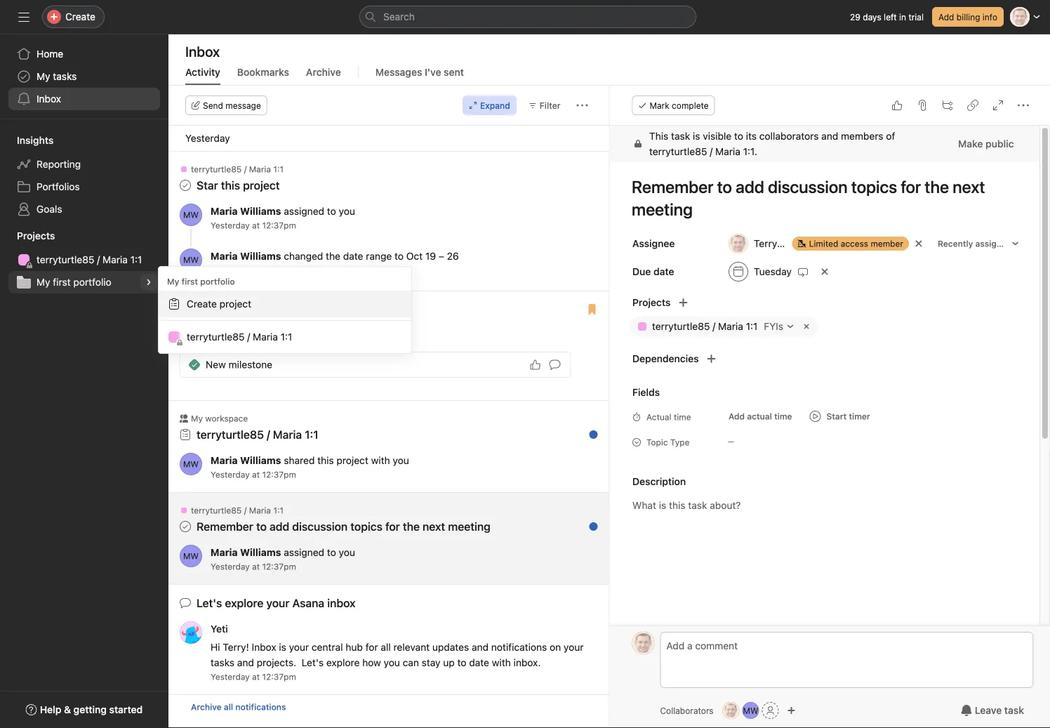 Task type: locate. For each thing, give the bounding box(es) containing it.
is up projects.
[[279, 642, 286, 653]]

in
[[900, 12, 907, 22]]

mw for third the maria williams link from the bottom
[[183, 255, 199, 265]]

0 vertical spatial project
[[220, 298, 252, 310]]

–
[[439, 250, 445, 262]]

0 horizontal spatial inbox
[[37, 93, 61, 105]]

create up home link
[[65, 11, 95, 22]]

0 horizontal spatial project
[[220, 298, 252, 310]]

0 vertical spatial projects
[[17, 230, 55, 242]]

tt button
[[632, 632, 655, 655], [723, 702, 740, 719]]

maria left fyis
[[718, 321, 743, 332]]

mw button for first the maria williams link from the top
[[180, 204, 202, 226]]

remove assignee image
[[915, 239, 923, 248]]

0 vertical spatial let's
[[197, 597, 222, 610]]

0 vertical spatial date
[[343, 250, 363, 262]]

public
[[986, 138, 1014, 150]]

maria williams link up 12:57pm
[[211, 250, 281, 262]]

1 vertical spatial maria williams assigned to you yesterday at 12:37pm
[[211, 547, 355, 572]]

williams for 4th the maria williams link
[[240, 547, 281, 558]]

up
[[443, 657, 455, 669]]

collaborators
[[661, 706, 714, 716]]

task for leave
[[1005, 705, 1025, 716]]

/ up my first portfolio link
[[97, 254, 100, 265]]

portfolio
[[73, 276, 111, 288], [200, 277, 235, 287]]

you inside maria williams shared this project with you yesterday at 12:37pm
[[393, 455, 409, 466]]

help & getting started
[[40, 704, 143, 716]]

notifications inside button
[[236, 702, 286, 712]]

portfolio left 'see details, my first portfolio' icon
[[73, 276, 111, 288]]

can
[[403, 657, 419, 669]]

1 horizontal spatial date
[[469, 657, 490, 669]]

0 vertical spatial add
[[939, 12, 955, 22]]

3 at from the top
[[252, 470, 260, 480]]

let's
[[197, 597, 222, 610], [302, 657, 324, 669]]

notifications inside yeti hi terry! inbox is your central hub for all relevant updates and notifications on your tasks and projects.  let's explore how you can stay up to date with inbox. yesterday at 12:37pm
[[492, 642, 547, 653]]

inbox inside yeti hi terry! inbox is your central hub for all relevant updates and notifications on your tasks and projects.  let's explore how you can stay up to date with inbox. yesterday at 12:37pm
[[252, 642, 276, 653]]

projects for left projects dropdown button
[[17, 230, 55, 242]]

notifications
[[492, 642, 547, 653], [236, 702, 286, 712]]

williams down terryturtle85 / maria 1:1
[[240, 455, 281, 466]]

tasks down hi
[[211, 657, 235, 669]]

0 comments image
[[550, 359, 561, 370]]

1 horizontal spatial inbox
[[185, 43, 220, 59]]

yesterday inside maria williams shared this project with you yesterday at 12:37pm
[[211, 470, 250, 480]]

mw button down remember
[[180, 545, 202, 567]]

williams inside the maria williams changed the date range to oct 19 – 26 yesterday at 12:57pm
[[240, 250, 281, 262]]

star this project
[[197, 179, 280, 192]]

recently
[[938, 239, 973, 249]]

williams for 2nd the maria williams link from the bottom
[[240, 455, 281, 466]]

0 horizontal spatial date
[[343, 250, 363, 262]]

help
[[40, 704, 61, 716]]

1 horizontal spatial all
[[381, 642, 391, 653]]

1 vertical spatial date
[[469, 657, 490, 669]]

reporting
[[37, 158, 81, 170]]

0 vertical spatial assigned
[[284, 205, 325, 217]]

fields
[[632, 387, 660, 398]]

shared
[[284, 455, 315, 466]]

description
[[632, 476, 686, 487]]

1:1 up add
[[273, 506, 284, 516]]

0 vertical spatial task
[[671, 130, 690, 142]]

0 horizontal spatial add
[[729, 412, 745, 421]]

projects down goals
[[17, 230, 55, 242]]

0 likes. click to like this task image
[[530, 359, 541, 370]]

is left visible
[[693, 130, 700, 142]]

at up the let's explore your asana inbox at the left of page
[[252, 562, 260, 572]]

make
[[958, 138, 983, 150]]

1 horizontal spatial the
[[403, 520, 420, 533]]

maria up add
[[249, 506, 271, 516]]

0 horizontal spatial tt button
[[632, 632, 655, 655]]

add inside the add billing info 'button'
[[939, 12, 955, 22]]

0 horizontal spatial the
[[326, 250, 341, 262]]

hide sidebar image
[[18, 11, 29, 22]]

0 vertical spatial maria williams assigned to you yesterday at 12:37pm
[[211, 205, 355, 230]]

with left inbox. at the bottom of the page
[[492, 657, 511, 669]]

send
[[203, 100, 223, 110]]

0 horizontal spatial projects button
[[0, 229, 55, 243]]

date inside yeti hi terry! inbox is your central hub for all relevant updates and notifications on your tasks and projects.  let's explore how you can stay up to date with inbox. yesterday at 12:37pm
[[469, 657, 490, 669]]

type
[[670, 438, 690, 447]]

2 12:37pm from the top
[[262, 470, 296, 480]]

maria
[[715, 146, 741, 157], [249, 164, 271, 174], [211, 205, 238, 217], [211, 250, 238, 262], [103, 254, 128, 265], [273, 303, 302, 316], [718, 321, 743, 332], [180, 329, 202, 339], [253, 331, 278, 343], [211, 455, 238, 466], [249, 506, 271, 516], [211, 547, 238, 558]]

1 maria williams assigned to you yesterday at 12:37pm from the top
[[211, 205, 355, 230]]

0 vertical spatial is
[[693, 130, 700, 142]]

mw button
[[180, 204, 202, 226], [180, 249, 202, 271], [180, 453, 202, 475], [180, 545, 202, 567], [743, 702, 760, 719]]

trial
[[909, 12, 924, 22]]

new
[[275, 329, 292, 339]]

all down terry!
[[224, 702, 233, 712]]

at inside yeti hi terry! inbox is your central hub for all relevant updates and notifications on your tasks and projects.  let's explore how you can stay up to date with inbox. yesterday at 12:37pm
[[252, 672, 260, 682]]

/ down visible
[[710, 146, 713, 157]]

projects button down goals
[[0, 229, 55, 243]]

mw for 4th the maria williams link
[[183, 551, 199, 561]]

maria inside maria williams shared this project with you yesterday at 12:37pm
[[211, 455, 238, 466]]

williams down add
[[240, 547, 281, 558]]

12:57pm
[[262, 268, 296, 278]]

terryturtle85 / maria 1:1 up added
[[197, 303, 319, 316]]

copy task link image
[[968, 100, 979, 111]]

5 at from the top
[[252, 672, 260, 682]]

add left billing
[[939, 12, 955, 22]]

search
[[383, 11, 415, 22]]

mw inside remember to add discussion topics for the next meeting dialog
[[743, 706, 759, 716]]

archive right 'bookmarks'
[[306, 66, 341, 78]]

the
[[326, 250, 341, 262], [403, 520, 420, 533]]

1 horizontal spatial let's
[[302, 657, 324, 669]]

1:1 inside remember to add discussion topics for the next meeting dialog
[[746, 321, 758, 332]]

1 horizontal spatial tt button
[[723, 702, 740, 719]]

expand
[[480, 100, 510, 110]]

1:1 up my first portfolio link
[[130, 254, 142, 265]]

1 vertical spatial create
[[187, 298, 217, 310]]

create project menu item
[[159, 291, 412, 317]]

terryturtle85 / maria 1:1 down add to projects icon
[[652, 321, 758, 332]]

at inside the maria williams changed the date range to oct 19 – 26 yesterday at 12:57pm
[[252, 268, 260, 278]]

williams down this project
[[240, 205, 281, 217]]

and down terry!
[[237, 657, 254, 669]]

archive all image
[[583, 308, 594, 319]]

mw for first the maria williams link from the top
[[183, 210, 199, 220]]

the right changed on the left of page
[[326, 250, 341, 262]]

0 horizontal spatial notifications
[[236, 702, 286, 712]]

add left actual
[[729, 412, 745, 421]]

1 vertical spatial project
[[337, 455, 369, 466]]

mw up create project
[[183, 255, 199, 265]]

add dependencies image
[[706, 353, 717, 365]]

0 vertical spatial with
[[371, 455, 390, 466]]

1 horizontal spatial projects
[[632, 297, 671, 308]]

projects inside remember to add discussion topics for the next meeting dialog
[[632, 297, 671, 308]]

projects
[[17, 230, 55, 242], [632, 297, 671, 308]]

main content containing this task is visible to its collaborators and members of terryturtle85 / maria 1:1.
[[610, 126, 1040, 728]]

main content
[[610, 126, 1040, 728]]

4 12:37pm from the top
[[262, 672, 296, 682]]

2 horizontal spatial inbox
[[252, 642, 276, 653]]

1 vertical spatial assigned
[[976, 239, 1012, 249]]

clear due date image
[[821, 268, 829, 276]]

create inside 'create project' menu item
[[187, 298, 217, 310]]

1 horizontal spatial add
[[939, 12, 955, 22]]

create for create project
[[187, 298, 217, 310]]

with right this
[[371, 455, 390, 466]]

1 horizontal spatial for
[[386, 520, 400, 533]]

mw down remember
[[183, 551, 199, 561]]

main content inside remember to add discussion topics for the next meeting dialog
[[610, 126, 1040, 728]]

all
[[381, 642, 391, 653], [224, 702, 233, 712]]

yesterday down terryturtle85 / maria 1:1
[[211, 470, 250, 480]]

at down this project
[[252, 221, 260, 230]]

add subtask image
[[943, 100, 954, 111]]

terryturtle85 up new
[[187, 331, 245, 343]]

inbox
[[185, 43, 220, 59], [37, 93, 61, 105], [252, 642, 276, 653]]

1 horizontal spatial tt
[[726, 706, 737, 716]]

create
[[65, 11, 95, 22], [187, 298, 217, 310]]

and right updates
[[472, 642, 489, 653]]

maria down workspace at the left of page
[[211, 455, 238, 466]]

yesterday inside yeti hi terry! inbox is your central hub for all relevant updates and notifications on your tasks and projects.  let's explore how you can stay up to date with inbox. yesterday at 12:37pm
[[211, 672, 250, 682]]

leave task button
[[952, 698, 1034, 723]]

assigned
[[284, 205, 325, 217], [976, 239, 1012, 249], [284, 547, 325, 558]]

topic
[[647, 438, 668, 447]]

1 horizontal spatial task
[[671, 130, 690, 142]]

the inside the maria williams changed the date range to oct 19 – 26 yesterday at 12:57pm
[[326, 250, 341, 262]]

date left range
[[343, 250, 363, 262]]

0 horizontal spatial first
[[53, 276, 71, 288]]

leave
[[975, 705, 1002, 716]]

archive
[[306, 66, 341, 78], [191, 702, 222, 712]]

0 horizontal spatial explore
[[225, 597, 264, 610]]

williams up 12:57pm
[[240, 250, 281, 262]]

/ left maria 1:1
[[267, 428, 270, 441]]

1 vertical spatial add
[[729, 412, 745, 421]]

terry turtle button
[[722, 231, 806, 256]]

for
[[386, 520, 400, 533], [366, 642, 378, 653]]

0 vertical spatial tasks
[[53, 71, 77, 82]]

remove image
[[801, 321, 812, 332]]

explore inside yeti hi terry! inbox is your central hub for all relevant updates and notifications on your tasks and projects.  let's explore how you can stay up to date with inbox. yesterday at 12:37pm
[[327, 657, 360, 669]]

0 vertical spatial all
[[381, 642, 391, 653]]

12:37pm inside yeti hi terry! inbox is your central hub for all relevant updates and notifications on your tasks and projects.  let's explore how you can stay up to date with inbox. yesterday at 12:37pm
[[262, 672, 296, 682]]

my
[[37, 71, 50, 82], [37, 276, 50, 288], [167, 277, 179, 287], [191, 414, 203, 424]]

29 days left in trial
[[851, 12, 924, 22]]

2 at from the top
[[252, 268, 260, 278]]

0 vertical spatial explore
[[225, 597, 264, 610]]

recently assigned
[[938, 239, 1012, 249]]

1:1 left fyis
[[746, 321, 758, 332]]

sent
[[444, 66, 464, 78]]

1 horizontal spatial create
[[187, 298, 217, 310]]

0 horizontal spatial my first portfolio
[[37, 276, 111, 288]]

archive down hi
[[191, 702, 222, 712]]

12:37pm
[[262, 221, 296, 230], [262, 470, 296, 480], [262, 562, 296, 572], [262, 672, 296, 682]]

1 maria williams link from the top
[[211, 205, 281, 217]]

mw button for 4th the maria williams link
[[180, 545, 202, 567]]

0 horizontal spatial time
[[674, 412, 691, 422]]

project up the maria williams added a new task
[[220, 298, 252, 310]]

date
[[343, 250, 363, 262], [469, 657, 490, 669]]

12:37pm up changed on the left of page
[[262, 221, 296, 230]]

and left members
[[822, 130, 838, 142]]

add for add billing info
[[939, 12, 955, 22]]

1 vertical spatial notifications
[[236, 702, 286, 712]]

mw button up create project
[[180, 249, 202, 271]]

visible
[[703, 130, 732, 142]]

project inside maria williams shared this project with you yesterday at 12:37pm
[[337, 455, 369, 466]]

0 vertical spatial archive
[[306, 66, 341, 78]]

williams down create project
[[205, 329, 239, 339]]

add for add actual time
[[729, 412, 745, 421]]

1 vertical spatial let's
[[302, 657, 324, 669]]

create up the maria williams added a new task
[[187, 298, 217, 310]]

0 horizontal spatial and
[[237, 657, 254, 669]]

create for create
[[65, 11, 95, 22]]

1 vertical spatial explore
[[327, 657, 360, 669]]

task right "new"
[[294, 329, 311, 339]]

1 vertical spatial archive
[[191, 702, 222, 712]]

task right leave
[[1005, 705, 1025, 716]]

inbox up activity
[[185, 43, 220, 59]]

date inside the maria williams changed the date range to oct 19 – 26 yesterday at 12:57pm
[[343, 250, 363, 262]]

fields button
[[610, 381, 660, 404]]

1 vertical spatial for
[[366, 642, 378, 653]]

1 12:37pm from the top
[[262, 221, 296, 230]]

1 vertical spatial with
[[492, 657, 511, 669]]

bookmarks
[[237, 66, 289, 78]]

0 horizontal spatial let's
[[197, 597, 222, 610]]

1 vertical spatial and
[[472, 642, 489, 653]]

at left 12:57pm
[[252, 268, 260, 278]]

1 horizontal spatial notifications
[[492, 642, 547, 653]]

assigned down 'discussion'
[[284, 547, 325, 558]]

1 vertical spatial inbox
[[37, 93, 61, 105]]

0 horizontal spatial projects
[[17, 230, 55, 242]]

terryturtle85
[[649, 146, 707, 157], [191, 164, 242, 174], [37, 254, 94, 265], [197, 303, 264, 316], [652, 321, 710, 332], [187, 331, 245, 343], [197, 428, 264, 441], [191, 506, 242, 516]]

maria up 'completed milestone' icon
[[180, 329, 202, 339]]

relevant
[[394, 642, 430, 653]]

assigned inside 'popup button'
[[976, 239, 1012, 249]]

terry turtle
[[754, 238, 806, 249]]

time right actual
[[774, 412, 792, 421]]

2 vertical spatial inbox
[[252, 642, 276, 653]]

12:37pm down projects.
[[262, 672, 296, 682]]

time right the actual
[[674, 412, 691, 422]]

2 vertical spatial assigned
[[284, 547, 325, 558]]

terryturtle85 inside this task is visible to its collaborators and members of terryturtle85 / maria 1:1.
[[649, 146, 707, 157]]

0 vertical spatial for
[[386, 520, 400, 533]]

4 maria williams link from the top
[[211, 547, 281, 558]]

explore up yeti
[[225, 597, 264, 610]]

1 horizontal spatial first
[[182, 277, 198, 287]]

terryturtle85 / maria 1:1 link down goals link
[[8, 249, 160, 271]]

assigned up changed on the left of page
[[284, 205, 325, 217]]

mw left add or remove collaborators image at the right of page
[[743, 706, 759, 716]]

maria up create project
[[211, 250, 238, 262]]

make public
[[958, 138, 1014, 150]]

1 vertical spatial is
[[279, 642, 286, 653]]

archive inside button
[[191, 702, 222, 712]]

create project
[[187, 298, 252, 310]]

to inside this task is visible to its collaborators and members of terryturtle85 / maria 1:1.
[[734, 130, 743, 142]]

0 vertical spatial terryturtle85 / maria 1:1 link
[[8, 249, 160, 271]]

0 horizontal spatial tt
[[638, 638, 649, 648]]

all up how
[[381, 642, 391, 653]]

this task is visible to its collaborators and members of terryturtle85 / maria 1:1.
[[649, 130, 895, 157]]

2 vertical spatial task
[[1005, 705, 1025, 716]]

complete
[[672, 100, 709, 110]]

this
[[649, 130, 668, 142]]

1 vertical spatial task
[[294, 329, 311, 339]]

1 vertical spatial projects button
[[610, 293, 671, 313]]

/ inside this task is visible to its collaborators and members of terryturtle85 / maria 1:1.
[[710, 146, 713, 157]]

create inside create dropdown button
[[65, 11, 95, 22]]

remember to add discussion topics for the next meeting dialog
[[610, 86, 1051, 728]]

task inside this task is visible to its collaborators and members of terryturtle85 / maria 1:1.
[[671, 130, 690, 142]]

projects button down due date
[[610, 293, 671, 313]]

mw button for third the maria williams link from the bottom
[[180, 249, 202, 271]]

new
[[206, 359, 226, 370]]

0 horizontal spatial portfolio
[[73, 276, 111, 288]]

maria up my first portfolio link
[[103, 254, 128, 265]]

maria williams assigned to you yesterday at 12:37pm down add
[[211, 547, 355, 572]]

maria 1:1
[[273, 428, 319, 441]]

projects down due date
[[632, 297, 671, 308]]

hub
[[346, 642, 363, 653]]

inbox down my tasks
[[37, 93, 61, 105]]

0 vertical spatial projects button
[[0, 229, 55, 243]]

send message button
[[185, 96, 267, 115]]

tasks down home
[[53, 71, 77, 82]]

1 vertical spatial tasks
[[211, 657, 235, 669]]

archive for archive all notifications
[[191, 702, 222, 712]]

williams inside maria williams shared this project with you yesterday at 12:37pm
[[240, 455, 281, 466]]

your
[[266, 597, 290, 610], [289, 642, 309, 653], [564, 642, 584, 653]]

assigned right recently
[[976, 239, 1012, 249]]

0 vertical spatial notifications
[[492, 642, 547, 653]]

1 horizontal spatial tasks
[[211, 657, 235, 669]]

timer
[[849, 412, 870, 421]]

with inside yeti hi terry! inbox is your central hub for all relevant updates and notifications on your tasks and projects.  let's explore how you can stay up to date with inbox. yesterday at 12:37pm
[[492, 657, 511, 669]]

the right topics
[[403, 520, 420, 533]]

at down projects.
[[252, 672, 260, 682]]

add
[[270, 520, 290, 533]]

1 horizontal spatial explore
[[327, 657, 360, 669]]

days
[[863, 12, 882, 22]]

first inside projects element
[[53, 276, 71, 288]]

Completed milestone checkbox
[[189, 359, 200, 370]]

1 horizontal spatial is
[[693, 130, 700, 142]]

add actual time button
[[722, 407, 799, 426]]

1 horizontal spatial my first portfolio
[[167, 277, 235, 287]]

maria down star this project
[[211, 205, 238, 217]]

0 vertical spatial and
[[822, 130, 838, 142]]

filter button
[[522, 96, 567, 115]]

terryturtle85 down this at the right of page
[[649, 146, 707, 157]]

0 horizontal spatial with
[[371, 455, 390, 466]]

at
[[252, 221, 260, 230], [252, 268, 260, 278], [252, 470, 260, 480], [252, 562, 260, 572], [252, 672, 260, 682]]

your right on
[[564, 642, 584, 653]]

3 maria williams link from the top
[[211, 455, 281, 466]]

0 horizontal spatial create
[[65, 11, 95, 22]]

maria williams link down remember
[[211, 547, 281, 558]]

/
[[710, 146, 713, 157], [244, 164, 247, 174], [97, 254, 100, 265], [267, 303, 270, 316], [713, 321, 716, 332], [247, 331, 250, 343], [267, 428, 270, 441], [244, 506, 247, 516]]

fyis button
[[761, 319, 798, 334]]

0 horizontal spatial tasks
[[53, 71, 77, 82]]

let's inside yeti hi terry! inbox is your central hub for all relevant updates and notifications on your tasks and projects.  let's explore how you can stay up to date with inbox. yesterday at 12:37pm
[[302, 657, 324, 669]]

2 vertical spatial and
[[237, 657, 254, 669]]

2 horizontal spatial task
[[1005, 705, 1025, 716]]

inbox up projects.
[[252, 642, 276, 653]]

add inside 'add actual time' dropdown button
[[729, 412, 745, 421]]

1:1 inside projects element
[[130, 254, 142, 265]]

0 vertical spatial create
[[65, 11, 95, 22]]

for inside yeti hi terry! inbox is your central hub for all relevant updates and notifications on your tasks and projects.  let's explore how you can stay up to date with inbox. yesterday at 12:37pm
[[366, 642, 378, 653]]

maria williams link down terryturtle85 / maria 1:1
[[211, 455, 281, 466]]

you inside yeti hi terry! inbox is your central hub for all relevant updates and notifications on your tasks and projects.  let's explore how you can stay up to date with inbox. yesterday at 12:37pm
[[384, 657, 400, 669]]

inbox.
[[514, 657, 541, 669]]

mw button down star
[[180, 204, 202, 226]]

0 horizontal spatial all
[[224, 702, 233, 712]]

terryturtle85 / maria 1:1 up new milestone
[[187, 331, 292, 343]]

left
[[884, 12, 897, 22]]

3 12:37pm from the top
[[262, 562, 296, 572]]

0 horizontal spatial is
[[279, 642, 286, 653]]

1 horizontal spatial time
[[774, 412, 792, 421]]

terryturtle85 down add to projects icon
[[652, 321, 710, 332]]

terryturtle85 up the maria williams added a new task
[[197, 303, 264, 316]]

maria williams link
[[211, 205, 281, 217], [211, 250, 281, 262], [211, 455, 281, 466], [211, 547, 281, 558]]

access
[[841, 239, 868, 249]]

actual time
[[647, 412, 691, 422]]

task inside button
[[1005, 705, 1025, 716]]

1 vertical spatial tt button
[[723, 702, 740, 719]]

mw down my workspace
[[183, 459, 199, 469]]

1 vertical spatial the
[[403, 520, 420, 533]]

1 vertical spatial all
[[224, 702, 233, 712]]

0 horizontal spatial archive
[[191, 702, 222, 712]]

0 vertical spatial the
[[326, 250, 341, 262]]

filter
[[540, 100, 561, 110]]

portfolio up create project
[[200, 277, 235, 287]]

to left add
[[256, 520, 267, 533]]

0 vertical spatial tt
[[638, 638, 649, 648]]

repeats image
[[797, 266, 809, 277]]

maria williams link down this project
[[211, 205, 281, 217]]



Task type: describe. For each thing, give the bounding box(es) containing it.
is inside this task is visible to its collaborators and members of terryturtle85 / maria 1:1.
[[693, 130, 700, 142]]

terryturtle85 up star
[[191, 164, 242, 174]]

my inside global element
[[37, 71, 50, 82]]

task for this
[[671, 130, 690, 142]]

yeti hi terry! inbox is your central hub for all relevant updates and notifications on your tasks and projects.  let's explore how you can stay up to date with inbox. yesterday at 12:37pm
[[211, 623, 587, 682]]

— button
[[722, 432, 807, 452]]

williams for first the maria williams link from the top
[[240, 205, 281, 217]]

search list box
[[360, 6, 697, 28]]

dependencies
[[632, 353, 699, 365]]

inbox inside the inbox link
[[37, 93, 61, 105]]

turtle
[[780, 238, 806, 249]]

my inside projects element
[[37, 276, 50, 288]]

to inside yeti hi terry! inbox is your central hub for all relevant updates and notifications on your tasks and projects.  let's explore how you can stay up to date with inbox. yesterday at 12:37pm
[[458, 657, 467, 669]]

on
[[550, 642, 561, 653]]

terryturtle85 inside projects element
[[37, 254, 94, 265]]

let's explore your asana inbox
[[197, 597, 356, 610]]

topic type
[[647, 438, 690, 447]]

terry!
[[223, 642, 249, 653]]

portfolio inside projects element
[[73, 276, 111, 288]]

terryturtle85 / maria 1:1
[[197, 428, 319, 441]]

1 horizontal spatial and
[[472, 642, 489, 653]]

your up projects.
[[289, 642, 309, 653]]

maria up milestone
[[253, 331, 278, 343]]

maria down remember
[[211, 547, 238, 558]]

archive for archive
[[306, 66, 341, 78]]

0 horizontal spatial task
[[294, 329, 311, 339]]

remember
[[197, 520, 253, 533]]

limited access member
[[809, 239, 904, 249]]

insights button
[[0, 133, 54, 147]]

bookmarks link
[[237, 66, 289, 85]]

message
[[226, 100, 261, 110]]

more actions image
[[577, 100, 588, 111]]

recently assigned button
[[932, 234, 1026, 254]]

send message
[[203, 100, 261, 110]]

/ up remember
[[244, 506, 247, 516]]

0 vertical spatial tt button
[[632, 632, 655, 655]]

archive link
[[306, 66, 341, 85]]

1 horizontal spatial projects button
[[610, 293, 671, 313]]

1:1 right a
[[281, 331, 292, 343]]

attachments: add a file to this task, remember to add discussion topics for the next meeting image
[[917, 100, 928, 111]]

12:37pm inside maria williams shared this project with you yesterday at 12:37pm
[[262, 470, 296, 480]]

maria williams changed the date range to oct 19 – 26 yesterday at 12:57pm
[[211, 250, 459, 278]]

all inside button
[[224, 702, 233, 712]]

yeti
[[211, 623, 228, 635]]

maria inside the maria williams changed the date range to oct 19 – 26 yesterday at 12:57pm
[[211, 250, 238, 262]]

terryturtle85 / maria 1:1 up remember
[[191, 506, 284, 516]]

is inside yeti hi terry! inbox is your central hub for all relevant updates and notifications on your tasks and projects.  let's explore how you can stay up to date with inbox. yesterday at 12:37pm
[[279, 642, 286, 653]]

add billing info button
[[933, 7, 1004, 27]]

my first portfolio inside projects element
[[37, 276, 111, 288]]

leave task
[[975, 705, 1025, 716]]

terryturtle85 / maria 1:1 inside projects element
[[37, 254, 142, 265]]

tasks inside my tasks link
[[53, 71, 77, 82]]

see details, my first portfolio image
[[145, 278, 153, 287]]

1 at from the top
[[252, 221, 260, 230]]

/ left a
[[247, 331, 250, 343]]

0 likes. click to like this task image
[[892, 100, 903, 111]]

terryturtle85 / maria 1:1 up star this project
[[191, 164, 284, 174]]

4 at from the top
[[252, 562, 260, 572]]

mw for 2nd the maria williams link from the bottom
[[183, 459, 199, 469]]

activity
[[185, 66, 220, 78]]

&
[[64, 704, 71, 716]]

terryturtle85 up remember
[[191, 506, 242, 516]]

topics
[[351, 520, 383, 533]]

to inside the maria williams changed the date range to oct 19 – 26 yesterday at 12:57pm
[[395, 250, 404, 262]]

oct
[[407, 250, 423, 262]]

maria williams added a new task
[[180, 329, 311, 339]]

activity link
[[185, 66, 220, 85]]

archive notification image
[[583, 417, 594, 428]]

maria inside projects element
[[103, 254, 128, 265]]

Task Name text field
[[623, 171, 1023, 225]]

a
[[268, 329, 273, 339]]

mw button for 2nd the maria williams link from the bottom
[[180, 453, 202, 475]]

my tasks link
[[8, 65, 160, 88]]

expand button
[[463, 96, 517, 115]]

messages i've sent
[[376, 66, 464, 78]]

add or remove collaborators image
[[788, 707, 796, 715]]

assigned for 4th the maria williams link
[[284, 547, 325, 558]]

global element
[[0, 34, 169, 119]]

time inside dropdown button
[[774, 412, 792, 421]]

billing
[[957, 12, 981, 22]]

range
[[366, 250, 392, 262]]

1:1 up this project
[[273, 164, 284, 174]]

reporting link
[[8, 153, 160, 176]]

projects element
[[0, 223, 169, 296]]

its
[[746, 130, 757, 142]]

/ up a
[[267, 303, 270, 316]]

how
[[363, 657, 381, 669]]

at inside maria williams shared this project with you yesterday at 12:37pm
[[252, 470, 260, 480]]

maria inside this task is visible to its collaborators and members of terryturtle85 / maria 1:1.
[[715, 146, 741, 157]]

added
[[241, 329, 266, 339]]

1 vertical spatial terryturtle85 / maria 1:1 link
[[197, 303, 319, 316]]

goals link
[[8, 198, 160, 221]]

to down 'discussion'
[[327, 547, 336, 558]]

maria up "new"
[[273, 303, 302, 316]]

yesterday down remember
[[211, 562, 250, 572]]

archive all notifications
[[191, 702, 286, 712]]

next meeting
[[423, 520, 491, 533]]

more actions for this task image
[[1018, 100, 1030, 111]]

mark
[[650, 100, 670, 110]]

assignee
[[632, 238, 675, 249]]

mw button left add or remove collaborators image at the right of page
[[743, 702, 760, 719]]

start
[[827, 412, 847, 421]]

1 horizontal spatial portfolio
[[200, 277, 235, 287]]

new milestone
[[206, 359, 273, 370]]

create button
[[42, 6, 105, 28]]

hi
[[211, 642, 220, 653]]

maria williams shared this project with you yesterday at 12:37pm
[[211, 455, 409, 480]]

discussion
[[292, 520, 348, 533]]

mark complete button
[[632, 96, 715, 115]]

updates
[[433, 642, 469, 653]]

1:1.
[[743, 146, 757, 157]]

fyis
[[764, 321, 783, 332]]

/ inside projects element
[[97, 254, 100, 265]]

i've
[[425, 66, 441, 78]]

add to projects image
[[678, 297, 689, 308]]

members
[[841, 130, 884, 142]]

projects for right projects dropdown button
[[632, 297, 671, 308]]

1 vertical spatial tt
[[726, 706, 737, 716]]

19
[[426, 250, 436, 262]]

29
[[851, 12, 861, 22]]

help & getting started button
[[17, 697, 152, 723]]

make public button
[[949, 131, 1023, 157]]

/ up this project
[[244, 164, 247, 174]]

insights
[[17, 134, 54, 146]]

my workspace
[[191, 414, 248, 424]]

2 vertical spatial terryturtle85 / maria 1:1 link
[[159, 324, 412, 350]]

insights element
[[0, 128, 169, 223]]

search button
[[360, 6, 697, 28]]

my first portfolio link
[[8, 271, 160, 294]]

yesterday inside the maria williams changed the date range to oct 19 – 26 yesterday at 12:57pm
[[211, 268, 250, 278]]

to up the maria williams changed the date range to oct 19 – 26 yesterday at 12:57pm
[[327, 205, 336, 217]]

remember to add discussion topics for the next meeting
[[197, 520, 491, 533]]

1:1 down the maria williams changed the date range to oct 19 – 26 yesterday at 12:57pm
[[305, 303, 319, 316]]

0 vertical spatial inbox
[[185, 43, 220, 59]]

2 maria williams link from the top
[[211, 250, 281, 262]]

full screen image
[[993, 100, 1004, 111]]

terry
[[754, 238, 777, 249]]

completed milestone image
[[189, 359, 200, 370]]

portfolios
[[37, 181, 80, 192]]

due date
[[632, 266, 674, 277]]

start timer button
[[804, 407, 876, 426]]

of
[[886, 130, 895, 142]]

yesterday down star this project
[[211, 221, 250, 230]]

tasks inside yeti hi terry! inbox is your central hub for all relevant updates and notifications on your tasks and projects.  let's explore how you can stay up to date with inbox. yesterday at 12:37pm
[[211, 657, 235, 669]]

mark complete
[[650, 100, 709, 110]]

yesterday down send
[[185, 132, 230, 144]]

add actual time
[[729, 412, 792, 421]]

with inside maria williams shared this project with you yesterday at 12:37pm
[[371, 455, 390, 466]]

getting
[[74, 704, 107, 716]]

portfolios link
[[8, 176, 160, 198]]

home
[[37, 48, 63, 60]]

this
[[318, 455, 334, 466]]

tuesday
[[754, 266, 792, 277]]

2 maria williams assigned to you yesterday at 12:37pm from the top
[[211, 547, 355, 572]]

actual
[[647, 412, 671, 422]]

workspace
[[205, 414, 248, 424]]

your left asana inbox
[[266, 597, 290, 610]]

project inside menu item
[[220, 298, 252, 310]]

terryturtle85 / maria 1:1 inside 'main content'
[[652, 321, 758, 332]]

messages i've sent link
[[376, 66, 464, 85]]

and inside this task is visible to its collaborators and members of terryturtle85 / maria 1:1.
[[822, 130, 838, 142]]

terryturtle85 down workspace at the left of page
[[197, 428, 264, 441]]

williams for third the maria williams link from the bottom
[[240, 250, 281, 262]]

star
[[197, 179, 218, 192]]

all inside yeti hi terry! inbox is your central hub for all relevant updates and notifications on your tasks and projects.  let's explore how you can stay up to date with inbox. yesterday at 12:37pm
[[381, 642, 391, 653]]

assigned for first the maria williams link from the top
[[284, 205, 325, 217]]

home link
[[8, 43, 160, 65]]

maria up this project
[[249, 164, 271, 174]]

/ up add dependencies image
[[713, 321, 716, 332]]

goals
[[37, 203, 62, 215]]



Task type: vqa. For each thing, say whether or not it's contained in the screenshot.
top "assigned"
yes



